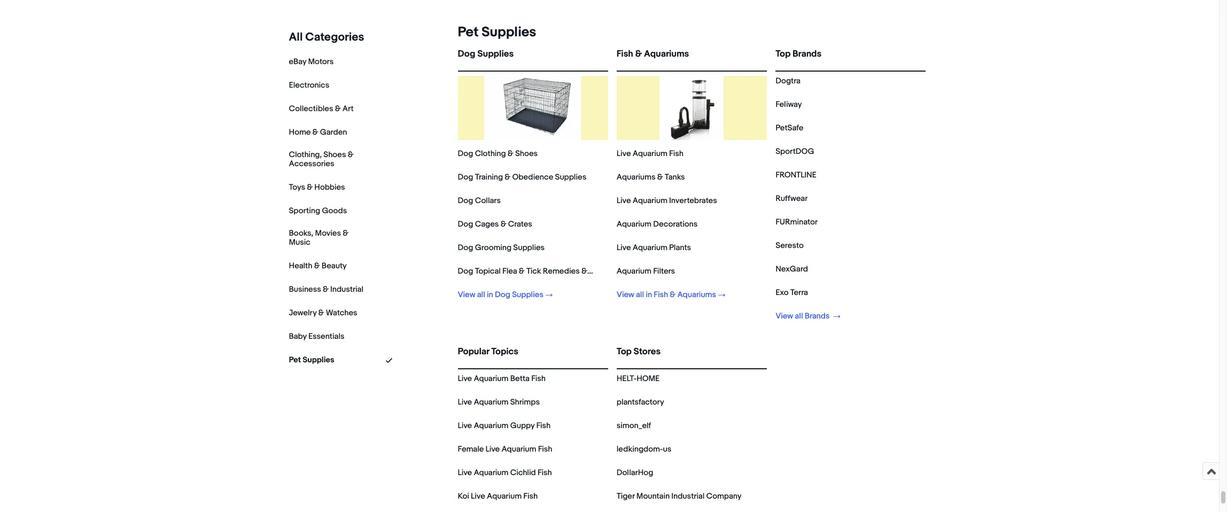 Task type: vqa. For each thing, say whether or not it's contained in the screenshot.
top Aquariums
yes



Task type: describe. For each thing, give the bounding box(es) containing it.
live aquarium guppy fish
[[458, 421, 551, 431]]

aquarium left filters
[[617, 266, 652, 276]]

mountain
[[637, 491, 670, 502]]

home & garden
[[289, 127, 347, 137]]

crates
[[508, 219, 533, 229]]

health
[[289, 261, 313, 271]]

aquarium down the live aquarium shrimps
[[474, 421, 509, 431]]

training
[[475, 172, 503, 182]]

obedience
[[513, 172, 554, 182]]

dog for dog topical flea & tick remedies & collars
[[458, 266, 474, 276]]

sportdog
[[776, 147, 815, 157]]

nexgard
[[776, 264, 809, 274]]

aquarium down live aquarium cichlid fish on the left bottom
[[487, 491, 522, 502]]

dog supplies
[[458, 49, 514, 59]]

live for live aquarium betta fish
[[458, 374, 472, 384]]

cichlid
[[511, 468, 536, 478]]

art
[[343, 104, 354, 114]]

ledkingdom-us
[[617, 444, 672, 455]]

garden
[[320, 127, 347, 137]]

fish for view all in fish & aquariums
[[654, 290, 669, 300]]

1 horizontal spatial pet supplies link
[[454, 24, 537, 41]]

petsafe
[[776, 123, 804, 133]]

live for live aquarium plants
[[617, 243, 631, 253]]

plantsfactory link
[[617, 397, 665, 408]]

aquarium up koi live aquarium fish link
[[474, 468, 509, 478]]

exo
[[776, 288, 789, 298]]

furminator link
[[776, 217, 818, 227]]

fish for koi live aquarium fish
[[524, 491, 538, 502]]

accessories
[[289, 159, 334, 169]]

2 horizontal spatial all
[[795, 311, 804, 321]]

top brands
[[776, 49, 822, 59]]

sportdog link
[[776, 147, 815, 157]]

filters
[[654, 266, 676, 276]]

stores
[[634, 347, 661, 357]]

fish & aquariums link
[[617, 49, 768, 68]]

home & garden link
[[289, 127, 347, 137]]

live aquarium fish
[[617, 149, 684, 159]]

collectibles
[[289, 104, 333, 114]]

plantsfactory
[[617, 397, 665, 408]]

all
[[289, 30, 303, 44]]

in for supplies
[[487, 290, 493, 300]]

live aquarium shrimps link
[[458, 397, 540, 408]]

live aquarium plants link
[[617, 243, 691, 253]]

& inside clothing, shoes & accessories
[[348, 150, 354, 160]]

popular
[[458, 347, 490, 357]]

clothing
[[475, 149, 506, 159]]

aquariums & tanks
[[617, 172, 685, 182]]

ledkingdom-
[[617, 444, 663, 455]]

tiger mountain industrial company
[[617, 491, 742, 502]]

view all in fish & aquariums link
[[617, 290, 726, 300]]

industrial for &
[[331, 284, 364, 294]]

female
[[458, 444, 484, 455]]

ebay
[[289, 57, 307, 67]]

tiger
[[617, 491, 635, 502]]

view all in fish & aquariums
[[617, 290, 717, 300]]

0 vertical spatial brands
[[793, 49, 822, 59]]

baby essentials link
[[289, 331, 345, 342]]

books, movies & music
[[289, 228, 349, 247]]

live aquarium shrimps
[[458, 397, 540, 408]]

flea
[[503, 266, 517, 276]]

live aquarium fish link
[[617, 149, 684, 159]]

aquarium up aquarium filters link
[[633, 243, 668, 253]]

0 vertical spatial aquariums
[[644, 49, 689, 59]]

all for &
[[636, 290, 645, 300]]

dog topical flea & tick remedies & collars link
[[458, 266, 615, 276]]

aquarium decorations link
[[617, 219, 698, 229]]

dog supplies link
[[458, 49, 609, 68]]

2 vertical spatial aquariums
[[678, 290, 717, 300]]

furminator
[[776, 217, 818, 227]]

view all in dog supplies link
[[458, 290, 553, 300]]

helt-home
[[617, 374, 660, 384]]

aquarium up live aquarium shrimps link on the left
[[474, 374, 509, 384]]

electronics link
[[289, 80, 330, 90]]

hobbies
[[315, 182, 345, 192]]

all categories
[[289, 30, 364, 44]]

terra
[[791, 288, 809, 298]]

1 vertical spatial pet supplies
[[289, 355, 335, 365]]

ledkingdom-us link
[[617, 444, 672, 455]]

dog clothing & shoes
[[458, 149, 538, 159]]

shrimps
[[511, 397, 540, 408]]

fish for live aquarium guppy fish
[[537, 421, 551, 431]]

toys & hobbies link
[[289, 182, 345, 192]]

collectibles & art link
[[289, 104, 354, 114]]

ebay motors
[[289, 57, 334, 67]]

business
[[289, 284, 321, 294]]

dog cages & crates link
[[458, 219, 533, 229]]

dog grooming supplies
[[458, 243, 545, 253]]

fish for live aquarium cichlid fish
[[538, 468, 552, 478]]

0 vertical spatial pet supplies
[[458, 24, 537, 41]]

jewelry & watches
[[289, 308, 358, 318]]

female live aquarium fish link
[[458, 444, 553, 455]]

clothing, shoes & accessories link
[[289, 150, 364, 169]]

in for &
[[646, 290, 652, 300]]

live for live aquarium cichlid fish
[[458, 468, 472, 478]]

aquarium up aquariums & tanks
[[633, 149, 668, 159]]

plants
[[670, 243, 691, 253]]

baby
[[289, 331, 307, 342]]

dog for dog supplies
[[458, 49, 476, 59]]

view all brands link
[[776, 311, 841, 321]]

business & industrial
[[289, 284, 364, 294]]

helt-home link
[[617, 374, 660, 384]]

1 vertical spatial brands
[[805, 311, 830, 321]]

tanks
[[665, 172, 685, 182]]

aquarium down live aquarium betta fish "link"
[[474, 397, 509, 408]]

top for top brands
[[776, 49, 791, 59]]

& inside books, movies & music
[[343, 228, 349, 238]]

exo terra link
[[776, 288, 809, 298]]



Task type: locate. For each thing, give the bounding box(es) containing it.
top left stores
[[617, 347, 632, 357]]

1 vertical spatial collars
[[589, 266, 615, 276]]

dog cages & crates
[[458, 219, 533, 229]]

koi live aquarium fish
[[458, 491, 538, 502]]

in down aquarium filters at the right bottom
[[646, 290, 652, 300]]

grooming
[[475, 243, 512, 253]]

live aquarium invertebrates
[[617, 196, 718, 206]]

topical
[[475, 266, 501, 276]]

beauty
[[322, 261, 347, 271]]

0 vertical spatial collars
[[475, 196, 501, 206]]

live down live aquarium betta fish "link"
[[458, 397, 472, 408]]

live up the female
[[458, 421, 472, 431]]

dog collars
[[458, 196, 501, 206]]

toys & hobbies
[[289, 182, 345, 192]]

0 horizontal spatial pet
[[289, 355, 301, 365]]

aquariums
[[644, 49, 689, 59], [617, 172, 656, 182], [678, 290, 717, 300]]

1 horizontal spatial industrial
[[672, 491, 705, 502]]

live aquarium cichlid fish
[[458, 468, 552, 478]]

fish
[[617, 49, 634, 59], [670, 149, 684, 159], [654, 290, 669, 300], [532, 374, 546, 384], [537, 421, 551, 431], [538, 444, 553, 455], [538, 468, 552, 478], [524, 491, 538, 502]]

fish & aquariums image
[[660, 76, 724, 140]]

brands up dogtra link
[[793, 49, 822, 59]]

ruffwear
[[776, 194, 808, 204]]

dog supplies image
[[485, 76, 582, 140]]

0 vertical spatial pet
[[458, 24, 479, 41]]

1 horizontal spatial collars
[[589, 266, 615, 276]]

live aquarium cichlid fish link
[[458, 468, 552, 478]]

industrial for mountain
[[672, 491, 705, 502]]

live right the female
[[486, 444, 500, 455]]

pet supplies down baby essentials link
[[289, 355, 335, 365]]

ebay motors link
[[289, 57, 334, 67]]

shoes
[[516, 149, 538, 159], [324, 150, 346, 160]]

frontline link
[[776, 170, 817, 180]]

1 vertical spatial pet supplies link
[[289, 355, 335, 365]]

all
[[477, 290, 486, 300], [636, 290, 645, 300], [795, 311, 804, 321]]

live down popular
[[458, 374, 472, 384]]

view down topical
[[458, 290, 476, 300]]

aquarium filters
[[617, 266, 676, 276]]

collectibles & art
[[289, 104, 354, 114]]

all down terra
[[795, 311, 804, 321]]

view down aquarium filters at the right bottom
[[617, 290, 635, 300]]

live up koi
[[458, 468, 472, 478]]

0 horizontal spatial shoes
[[324, 150, 346, 160]]

1 horizontal spatial top
[[776, 49, 791, 59]]

pet supplies link down baby essentials link
[[289, 355, 335, 365]]

0 horizontal spatial industrial
[[331, 284, 364, 294]]

1 horizontal spatial pet
[[458, 24, 479, 41]]

live up aquariums & tanks link
[[617, 149, 631, 159]]

0 horizontal spatial pet supplies link
[[289, 355, 335, 365]]

dog for dog collars
[[458, 196, 474, 206]]

jewelry
[[289, 308, 317, 318]]

feliway
[[776, 99, 802, 110]]

motors
[[308, 57, 334, 67]]

dog for dog clothing & shoes
[[458, 149, 474, 159]]

1 horizontal spatial all
[[636, 290, 645, 300]]

all down aquarium filters at the right bottom
[[636, 290, 645, 300]]

brands down terra
[[805, 311, 830, 321]]

aquarium down guppy
[[502, 444, 537, 455]]

dog for dog training & obedience supplies
[[458, 172, 474, 182]]

1 vertical spatial industrial
[[672, 491, 705, 502]]

toys
[[289, 182, 305, 192]]

collars right remedies
[[589, 266, 615, 276]]

1 horizontal spatial pet supplies
[[458, 24, 537, 41]]

topics
[[492, 347, 519, 357]]

in down topical
[[487, 290, 493, 300]]

dollarhog link
[[617, 468, 654, 478]]

pet supplies link up dog supplies
[[454, 24, 537, 41]]

tiger mountain industrial company link
[[617, 491, 742, 502]]

2 in from the left
[[646, 290, 652, 300]]

industrial right mountain
[[672, 491, 705, 502]]

live down aquariums & tanks
[[617, 196, 631, 206]]

dollarhog
[[617, 468, 654, 478]]

top
[[776, 49, 791, 59], [617, 347, 632, 357]]

simon_elf link
[[617, 421, 651, 431]]

view down exo on the right
[[776, 311, 794, 321]]

pet down baby
[[289, 355, 301, 365]]

pet supplies link
[[454, 24, 537, 41], [289, 355, 335, 365]]

feliway link
[[776, 99, 802, 110]]

aquarium filters link
[[617, 266, 676, 276]]

top up the dogtra on the right top of page
[[776, 49, 791, 59]]

in
[[487, 290, 493, 300], [646, 290, 652, 300]]

pet supplies
[[458, 24, 537, 41], [289, 355, 335, 365]]

all for supplies
[[477, 290, 486, 300]]

live for live aquarium fish
[[617, 149, 631, 159]]

fish for live aquarium betta fish
[[532, 374, 546, 384]]

0 horizontal spatial pet supplies
[[289, 355, 335, 365]]

health & beauty link
[[289, 261, 347, 271]]

fish & aquariums
[[617, 49, 689, 59]]

live aquarium betta fish
[[458, 374, 546, 384]]

0 horizontal spatial collars
[[475, 196, 501, 206]]

ruffwear link
[[776, 194, 808, 204]]

aquarium decorations
[[617, 219, 698, 229]]

decorations
[[654, 219, 698, 229]]

dog for dog cages & crates
[[458, 219, 474, 229]]

home
[[289, 127, 311, 137]]

live up aquarium filters at the right bottom
[[617, 243, 631, 253]]

aquarium
[[633, 149, 668, 159], [633, 196, 668, 206], [617, 219, 652, 229], [633, 243, 668, 253], [617, 266, 652, 276], [474, 374, 509, 384], [474, 397, 509, 408], [474, 421, 509, 431], [502, 444, 537, 455], [474, 468, 509, 478], [487, 491, 522, 502]]

simon_elf
[[617, 421, 651, 431]]

1 horizontal spatial shoes
[[516, 149, 538, 159]]

0 horizontal spatial view
[[458, 290, 476, 300]]

live for live aquarium guppy fish
[[458, 421, 472, 431]]

0 vertical spatial industrial
[[331, 284, 364, 294]]

live for live aquarium shrimps
[[458, 397, 472, 408]]

business & industrial link
[[289, 284, 364, 294]]

dog
[[458, 49, 476, 59], [458, 149, 474, 159], [458, 172, 474, 182], [458, 196, 474, 206], [458, 219, 474, 229], [458, 243, 474, 253], [458, 266, 474, 276], [495, 290, 511, 300]]

aquarium down aquariums & tanks
[[633, 196, 668, 206]]

view for dog
[[458, 290, 476, 300]]

view for fish
[[617, 290, 635, 300]]

2 horizontal spatial view
[[776, 311, 794, 321]]

nexgard link
[[776, 264, 809, 274]]

pet up dog supplies
[[458, 24, 479, 41]]

pet supplies up dog supplies
[[458, 24, 537, 41]]

us
[[663, 444, 672, 455]]

industrial up watches
[[331, 284, 364, 294]]

0 horizontal spatial in
[[487, 290, 493, 300]]

female live aquarium fish
[[458, 444, 553, 455]]

frontline
[[776, 170, 817, 180]]

0 horizontal spatial top
[[617, 347, 632, 357]]

seresto
[[776, 241, 804, 251]]

music
[[289, 237, 311, 247]]

aquarium up live aquarium plants link at the right top of the page
[[617, 219, 652, 229]]

live for live aquarium invertebrates
[[617, 196, 631, 206]]

0 horizontal spatial all
[[477, 290, 486, 300]]

shoes inside clothing, shoes & accessories
[[324, 150, 346, 160]]

pet
[[458, 24, 479, 41], [289, 355, 301, 365]]

dog for dog grooming supplies
[[458, 243, 474, 253]]

dog topical flea & tick remedies & collars
[[458, 266, 615, 276]]

watches
[[326, 308, 358, 318]]

1 vertical spatial pet
[[289, 355, 301, 365]]

0 vertical spatial pet supplies link
[[454, 24, 537, 41]]

company
[[707, 491, 742, 502]]

books, movies & music link
[[289, 228, 364, 247]]

industrial
[[331, 284, 364, 294], [672, 491, 705, 502]]

collars up cages
[[475, 196, 501, 206]]

seresto link
[[776, 241, 804, 251]]

shoes up dog training & obedience supplies
[[516, 149, 538, 159]]

1 vertical spatial aquariums
[[617, 172, 656, 182]]

fish for female live aquarium fish
[[538, 444, 553, 455]]

exo terra
[[776, 288, 809, 298]]

home
[[637, 374, 660, 384]]

top for top stores
[[617, 347, 632, 357]]

goods
[[322, 206, 347, 216]]

1 horizontal spatial view
[[617, 290, 635, 300]]

1 horizontal spatial in
[[646, 290, 652, 300]]

tick
[[527, 266, 542, 276]]

essentials
[[309, 331, 345, 342]]

live right koi
[[471, 491, 485, 502]]

dogtra link
[[776, 76, 801, 86]]

shoes down garden
[[324, 150, 346, 160]]

all down topical
[[477, 290, 486, 300]]

betta
[[511, 374, 530, 384]]

0 vertical spatial top
[[776, 49, 791, 59]]

1 vertical spatial top
[[617, 347, 632, 357]]

sporting goods
[[289, 206, 347, 216]]

cages
[[475, 219, 499, 229]]

popular topics
[[458, 347, 519, 357]]

jewelry & watches link
[[289, 308, 358, 318]]

1 in from the left
[[487, 290, 493, 300]]



